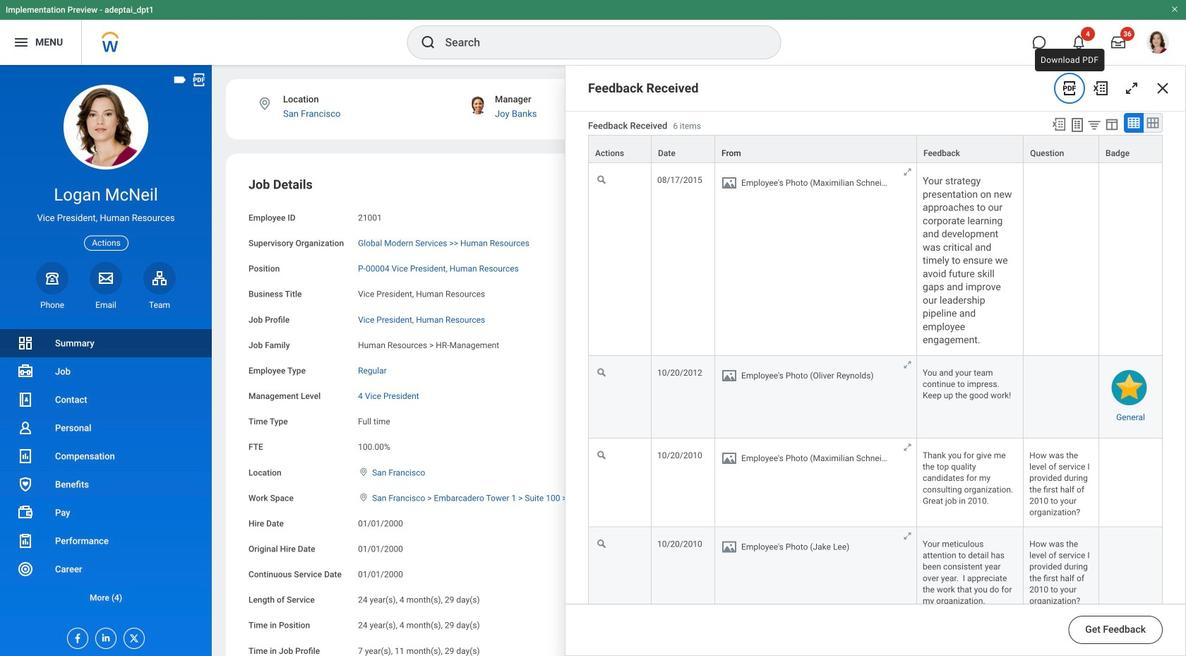 Task type: vqa. For each thing, say whether or not it's contained in the screenshot.
View printable version (PDF) image
yes



Task type: describe. For each thing, give the bounding box(es) containing it.
grow image
[[1124, 80, 1141, 97]]

grow image for image associated with 2nd row from the bottom of the page
[[903, 442, 913, 453]]

pay image
[[17, 504, 34, 521]]

excel image
[[1093, 80, 1110, 97]]

4 row from the top
[[588, 439, 1163, 527]]

2 column header from the left
[[652, 135, 715, 164]]

1 column header from the left
[[588, 135, 652, 164]]

select to filter grid data image
[[1087, 117, 1102, 132]]

summary image
[[17, 335, 34, 352]]

mail image
[[97, 270, 114, 287]]

expand table image
[[1146, 116, 1160, 130]]

grow image for image for second row
[[903, 167, 913, 177]]

benefits image
[[17, 476, 34, 493]]

career image
[[17, 561, 34, 578]]

personal image
[[17, 420, 34, 436]]

click to view/edit grid preferences image
[[1105, 117, 1120, 132]]

5 row from the top
[[588, 527, 1163, 616]]

image image for 5th row
[[721, 539, 738, 556]]

location image
[[257, 96, 273, 112]]

3 row from the top
[[588, 356, 1163, 439]]

2 location image from the top
[[358, 493, 369, 502]]

inbox large image
[[1112, 35, 1126, 49]]

view printable version (pdf) image
[[191, 72, 207, 88]]

pdf image
[[1062, 80, 1078, 97]]

navigation pane region
[[0, 65, 212, 656]]

contact image
[[17, 391, 34, 408]]

grow image for image related to 5th row
[[903, 531, 913, 541]]

image image for second row
[[721, 175, 738, 191]]

table image
[[1127, 116, 1141, 130]]

2 employee's photo (maximilian schneider) image from the top
[[729, 430, 754, 455]]



Task type: locate. For each thing, give the bounding box(es) containing it.
email logan mcneil element
[[90, 299, 122, 311]]

1 row from the top
[[588, 135, 1163, 164]]

2 grow image from the top
[[903, 359, 913, 370]]

group
[[249, 176, 670, 656]]

1 image image from the top
[[721, 175, 738, 191]]

view team image
[[151, 270, 168, 287]]

0 vertical spatial employee's photo (maximilian schneider) image
[[729, 332, 754, 357]]

search image
[[420, 34, 437, 51]]

tag image
[[172, 72, 188, 88]]

job image
[[17, 363, 34, 380]]

personal summary element
[[729, 126, 801, 139]]

notifications large image
[[1072, 35, 1086, 49]]

cell
[[715, 163, 917, 356], [1024, 163, 1100, 356], [1100, 163, 1163, 356], [715, 356, 917, 439], [1024, 356, 1100, 439], [715, 439, 917, 527], [1100, 439, 1163, 527], [715, 527, 917, 616], [1100, 527, 1163, 616]]

1 vertical spatial location image
[[358, 493, 369, 502]]

performance image
[[17, 533, 34, 549]]

4 grow image from the top
[[903, 531, 913, 541]]

location image
[[358, 467, 369, 477], [358, 493, 369, 502]]

3 grow image from the top
[[903, 442, 913, 453]]

export to excel image
[[1052, 117, 1067, 132]]

0 vertical spatial location image
[[358, 467, 369, 477]]

0 horizontal spatial list
[[0, 329, 212, 612]]

1 horizontal spatial list
[[729, 332, 1150, 492]]

profile logan mcneil element
[[1139, 27, 1178, 58]]

banner
[[0, 0, 1187, 65]]

2 row from the top
[[588, 163, 1163, 356]]

team logan mcneil element
[[143, 299, 176, 311]]

row
[[588, 135, 1163, 164], [588, 163, 1163, 356], [588, 356, 1163, 439], [588, 439, 1163, 527], [588, 527, 1163, 616]]

x image
[[124, 629, 140, 644]]

grow image
[[903, 167, 913, 177], [903, 359, 913, 370], [903, 442, 913, 453], [903, 531, 913, 541]]

export to worksheets image
[[1069, 117, 1086, 133]]

1 vertical spatial employee's photo (maximilian schneider) image
[[729, 430, 754, 455]]

grow image for 3rd row from the top of the page image
[[903, 359, 913, 370]]

1 employee's photo (maximilian schneider) image from the top
[[729, 332, 754, 357]]

toolbar
[[1045, 113, 1163, 135]]

close environment banner image
[[1171, 5, 1179, 13]]

badge image
[[1112, 370, 1147, 405]]

2 image image from the top
[[721, 367, 738, 384]]

full time element
[[358, 414, 390, 427]]

employee's photo (maximilian schneider) image
[[729, 332, 754, 357], [729, 430, 754, 455]]

list
[[0, 329, 212, 612], [729, 332, 1150, 492]]

1 location image from the top
[[358, 467, 369, 477]]

phone logan mcneil element
[[36, 299, 69, 311]]

4 image image from the top
[[721, 539, 738, 556]]

facebook image
[[68, 629, 83, 644]]

tooltip
[[1033, 46, 1108, 74]]

x image
[[1155, 80, 1172, 97]]

3 image image from the top
[[721, 450, 738, 467]]

image image
[[721, 175, 738, 191], [721, 367, 738, 384], [721, 450, 738, 467], [721, 539, 738, 556]]

dialog
[[565, 65, 1187, 656]]

linkedin image
[[96, 629, 112, 643]]

image image for 2nd row from the bottom of the page
[[721, 450, 738, 467]]

1 grow image from the top
[[903, 167, 913, 177]]

phone image
[[42, 270, 62, 287]]

column header
[[588, 135, 652, 164], [652, 135, 715, 164]]

compensation image
[[17, 448, 34, 465]]

image image for 3rd row from the top of the page
[[721, 367, 738, 384]]



